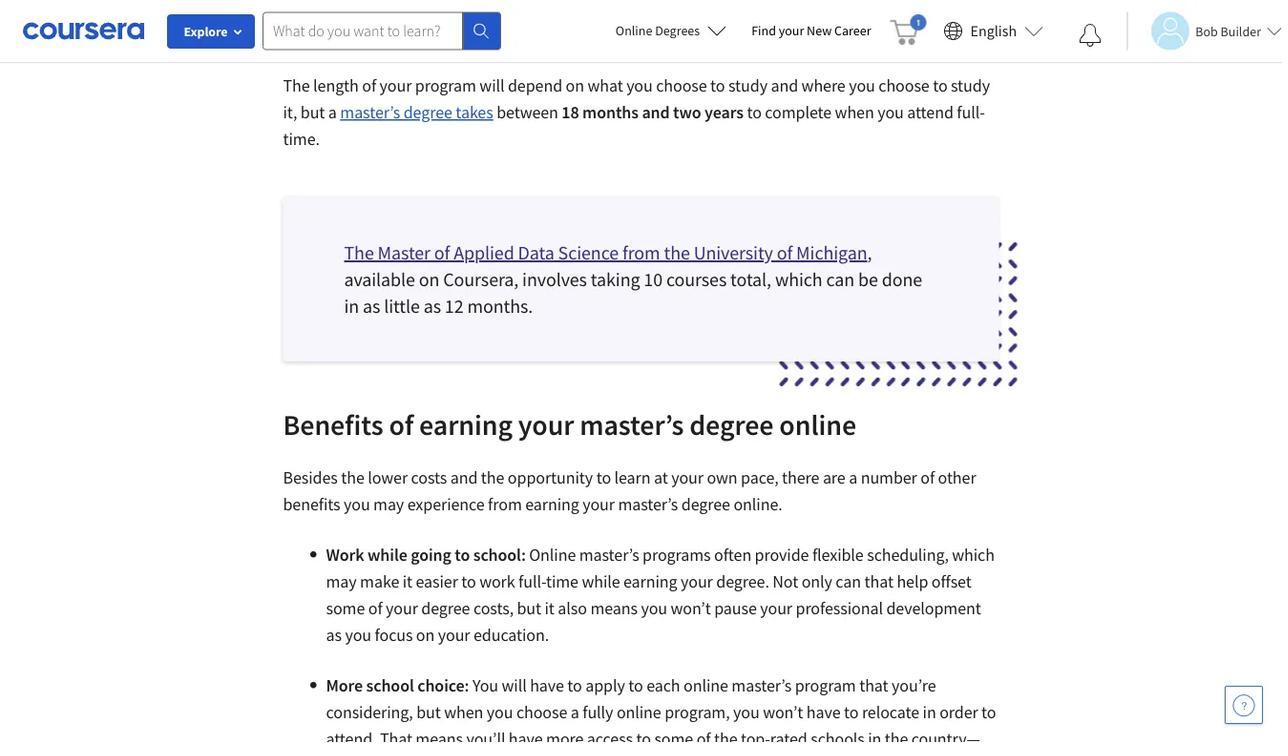 Task type: describe. For each thing, give the bounding box(es) containing it.
a inside 'you will have to apply to each online master's program that you're considering, but when you choose a fully online program, you won't have to relocate in order to attend. that means you'll have more access to some of the top-rated schools in the countr'
[[571, 702, 579, 724]]

learn
[[614, 467, 651, 489]]

, for , available on coursera, costs a total of $21,440.
[[722, 0, 726, 20]]

involves
[[522, 268, 587, 292]]

that inside 'you will have to apply to each online master's program that you're considering, but when you choose a fully online program, you won't have to relocate in order to attend. that means you'll have more access to some of the top-rated schools in the countr'
[[859, 675, 888, 697]]

to inside the besides the lower costs and the opportunity to learn at your own pace, there are a number of other benefits you may experience from earning your master's degree online.
[[596, 467, 611, 489]]

time.
[[283, 128, 320, 150]]

of inside the besides the lower costs and the opportunity to learn at your own pace, there are a number of other benefits you may experience from earning your master's degree online.
[[920, 467, 935, 489]]

degree up own
[[689, 407, 774, 442]]

1 vertical spatial and
[[642, 102, 670, 123]]

rated
[[770, 729, 807, 744]]

fully
[[583, 702, 613, 724]]

the left "top-" on the right
[[714, 729, 737, 744]]

your up the focus
[[386, 598, 418, 620]]

on inside , available on coursera, involves taking 10 courses total, which can be done in as little as 12 months.
[[419, 268, 439, 292]]

at
[[654, 467, 668, 489]]

, available on coursera, involves taking 10 courses total, which can be done in as little as 12 months.
[[344, 241, 922, 318]]

months
[[582, 102, 639, 123]]

relocate
[[862, 702, 919, 724]]

some inside 'you will have to apply to each online master's program that you're considering, but when you choose a fully online program, you won't have to relocate in order to attend. that means you'll have more access to some of the top-rated schools in the countr'
[[654, 729, 693, 744]]

but inside 'you will have to apply to each online master's program that you're considering, but when you choose a fully online program, you won't have to relocate in order to attend. that means you'll have more access to some of the top-rated schools in the countr'
[[416, 702, 441, 724]]

to right access
[[636, 729, 651, 744]]

10
[[644, 268, 663, 292]]

and inside the length of your program will depend on what you choose to study and where you choose to study it, but a
[[771, 75, 798, 96]]

means inside 'you will have to apply to each online master's program that you're considering, but when you choose a fully online program, you won't have to relocate in order to attend. that means you'll have more access to some of the top-rated schools in the countr'
[[416, 729, 463, 744]]

besides the lower costs and the opportunity to learn at your own pace, there are a number of other benefits you may experience from earning your master's degree online.
[[283, 467, 976, 515]]

science
[[558, 241, 619, 265]]

1 horizontal spatial in
[[868, 729, 881, 744]]

years
[[705, 102, 744, 123]]

builder
[[1221, 22, 1261, 40]]

explore
[[184, 23, 228, 40]]

the for the master of applied data science from the university of michigan
[[344, 241, 374, 265]]

be
[[858, 268, 878, 292]]

a inside , available on coursera, costs a total of $21,440.
[[929, 0, 938, 20]]

choice:
[[417, 675, 469, 697]]

may inside the besides the lower costs and the opportunity to learn at your own pace, there are a number of other benefits you may experience from earning your master's degree online.
[[373, 494, 404, 515]]

means inside the online master's programs often provide flexible scheduling, which may make it easier to work full-time while earning your degree. not only can that help offset some of your degree costs, but it also means you won't pause your professional development as you focus on your education.
[[590, 598, 638, 620]]

your down programs
[[681, 571, 713, 593]]

your down learn
[[583, 494, 615, 515]]

may inside the online master's programs often provide flexible scheduling, which may make it easier to work full-time while earning your degree. not only can that help offset some of your degree costs, but it also means you won't pause your professional development as you focus on your education.
[[326, 571, 357, 593]]

to left apply
[[567, 675, 582, 697]]

costs inside , available on coursera, costs a total of $21,440.
[[890, 0, 926, 20]]

coursera image
[[23, 16, 144, 46]]

make
[[360, 571, 399, 593]]

master
[[378, 241, 430, 265]]

benefits
[[283, 494, 340, 515]]

the master of applied data science from the university of michigan link
[[344, 241, 867, 265]]

little
[[384, 294, 420, 318]]

taking
[[591, 268, 640, 292]]

provide
[[755, 545, 809, 566]]

between
[[497, 102, 558, 123]]

, available on coursera, costs a total of $21,440.
[[283, 0, 991, 47]]

2 vertical spatial have
[[509, 729, 543, 744]]

2 horizontal spatial online
[[779, 407, 856, 442]]

complete
[[765, 102, 832, 123]]

work while going to school:
[[326, 545, 526, 566]]

some inside the online master's programs often provide flexible scheduling, which may make it easier to work full-time while earning your degree. not only can that help offset some of your degree costs, but it also means you won't pause your professional development as you focus on your education.
[[326, 598, 365, 620]]

new
[[807, 22, 832, 39]]

total,
[[730, 268, 771, 292]]

that inside the online master's programs often provide flexible scheduling, which may make it easier to work full-time while earning your degree. not only can that help offset some of your degree costs, but it also means you won't pause your professional development as you focus on your education.
[[864, 571, 893, 593]]

you
[[472, 675, 498, 697]]

bob builder
[[1195, 22, 1261, 40]]

a inside the besides the lower costs and the opportunity to learn at your own pace, there are a number of other benefits you may experience from earning your master's degree online.
[[849, 467, 857, 489]]

to left each
[[628, 675, 643, 697]]

help center image
[[1232, 694, 1255, 717]]

your down not
[[760, 598, 792, 620]]

benefits
[[283, 407, 383, 442]]

own
[[707, 467, 737, 489]]

but inside the length of your program will depend on what you choose to study and where you choose to study it, but a
[[301, 102, 325, 123]]

you inside to complete when you attend full- time.
[[877, 102, 904, 123]]

benefits of earning your master's degree online
[[283, 407, 862, 442]]

on inside the online master's programs often provide flexible scheduling, which may make it easier to work full-time while earning your degree. not only can that help offset some of your degree costs, but it also means you won't pause your professional development as you focus on your education.
[[416, 625, 435, 646]]

time
[[546, 571, 578, 593]]

but inside the online master's programs often provide flexible scheduling, which may make it easier to work full-time while earning your degree. not only can that help offset some of your degree costs, but it also means you won't pause your professional development as you focus on your education.
[[517, 598, 541, 620]]

won't inside 'you will have to apply to each online master's program that you're considering, but when you choose a fully online program, you won't have to relocate in order to attend. that means you'll have more access to some of the top-rated schools in the countr'
[[763, 702, 803, 724]]

scheduling,
[[867, 545, 949, 566]]

of inside the online master's programs often provide flexible scheduling, which may make it easier to work full-time while earning your degree. not only can that help offset some of your degree costs, but it also means you won't pause your professional development as you focus on your education.
[[368, 598, 382, 620]]

online.
[[734, 494, 782, 515]]

school:
[[473, 545, 526, 566]]

number
[[861, 467, 917, 489]]

opportunity
[[508, 467, 593, 489]]

easier
[[416, 571, 458, 593]]

of right master at the left top
[[434, 241, 450, 265]]

access
[[587, 729, 633, 744]]

career
[[834, 22, 871, 39]]

bob builder button
[[1127, 12, 1282, 50]]

the master of applied data science from the university of michigan
[[344, 241, 867, 265]]

you up you'll
[[487, 702, 513, 724]]

and inside the besides the lower costs and the opportunity to learn at your own pace, there are a number of other benefits you may experience from earning your master's degree online.
[[450, 467, 478, 489]]

what
[[587, 75, 623, 96]]

on inside , available on coursera, costs a total of $21,440.
[[797, 0, 815, 20]]

1 study from the left
[[728, 75, 767, 96]]

the up experience in the left of the page
[[481, 467, 504, 489]]

1 horizontal spatial choose
[[656, 75, 707, 96]]

0 horizontal spatial earning
[[419, 407, 513, 442]]

the up 'courses'
[[664, 241, 690, 265]]

you right what
[[626, 75, 653, 96]]

help
[[897, 571, 928, 593]]

1 vertical spatial in
[[923, 702, 936, 724]]

online degrees button
[[600, 10, 742, 52]]

from inside the besides the lower costs and the opportunity to learn at your own pace, there are a number of other benefits you may experience from earning your master's degree online.
[[488, 494, 522, 515]]

to inside the online master's programs often provide flexible scheduling, which may make it easier to work full-time while earning your degree. not only can that help offset some of your degree costs, but it also means you won't pause your professional development as you focus on your education.
[[461, 571, 476, 593]]

0 vertical spatial it
[[403, 571, 412, 593]]

find your new career
[[751, 22, 871, 39]]

find your new career link
[[742, 19, 881, 43]]

will inside 'you will have to apply to each online master's program that you're considering, but when you choose a fully online program, you won't have to relocate in order to attend. that means you'll have more access to some of the top-rated schools in the countr'
[[502, 675, 527, 697]]

choose for choose
[[878, 75, 929, 96]]

each
[[646, 675, 680, 697]]

pace,
[[741, 467, 779, 489]]

12
[[445, 294, 463, 318]]

program inside the length of your program will depend on what you choose to study and where you choose to study it, but a
[[415, 75, 476, 96]]

a inside the length of your program will depend on what you choose to study and where you choose to study it, but a
[[328, 102, 337, 123]]

degree.
[[716, 571, 769, 593]]

where
[[801, 75, 845, 96]]

experience
[[407, 494, 485, 515]]

master's degree takes link
[[340, 102, 493, 123]]

other
[[938, 467, 976, 489]]

the down relocate
[[885, 729, 908, 744]]

only
[[802, 571, 832, 593]]

full- inside the online master's programs often provide flexible scheduling, which may make it easier to work full-time while earning your degree. not only can that help offset some of your degree costs, but it also means you won't pause your professional development as you focus on your education.
[[518, 571, 546, 593]]

also
[[558, 598, 587, 620]]

$21,440.
[[283, 25, 342, 47]]

offset
[[931, 571, 972, 593]]

master's degree takes between 18 months and two years
[[340, 102, 744, 123]]

0 vertical spatial have
[[530, 675, 564, 697]]

more
[[546, 729, 584, 744]]

school
[[366, 675, 414, 697]]

master's up learn
[[580, 407, 684, 442]]

online degrees
[[616, 22, 700, 39]]

1 vertical spatial online
[[684, 675, 728, 697]]

the left lower
[[341, 467, 364, 489]]

you will have to apply to each online master's program that you're considering, but when you choose a fully online program, you won't have to relocate in order to attend. that means you'll have more access to some of the top-rated schools in the countr
[[326, 675, 996, 744]]

to complete when you attend full- time.
[[283, 102, 985, 150]]

which inside the online master's programs often provide flexible scheduling, which may make it easier to work full-time while earning your degree. not only can that help offset some of your degree costs, but it also means you won't pause your professional development as you focus on your education.
[[952, 545, 995, 566]]

1 horizontal spatial as
[[363, 294, 380, 318]]

degrees
[[655, 22, 700, 39]]

university
[[694, 241, 773, 265]]

more school choice:
[[326, 675, 472, 697]]

going
[[411, 545, 451, 566]]

pause
[[714, 598, 757, 620]]

master's down 'length'
[[340, 102, 400, 123]]



Task type: locate. For each thing, give the bounding box(es) containing it.
won't
[[671, 598, 711, 620], [763, 702, 803, 724]]

attend
[[907, 102, 953, 123]]

master's down at at the right bottom of the page
[[618, 494, 678, 515]]

1 horizontal spatial means
[[590, 598, 638, 620]]

,
[[722, 0, 726, 20], [867, 241, 872, 265]]

0 horizontal spatial program
[[415, 75, 476, 96]]

online down each
[[617, 702, 661, 724]]

education.
[[473, 625, 549, 646]]

, inside , available on coursera, involves taking 10 courses total, which can be done in as little as 12 months.
[[867, 241, 872, 265]]

2 vertical spatial online
[[617, 702, 661, 724]]

choose up two
[[656, 75, 707, 96]]

0 horizontal spatial some
[[326, 598, 365, 620]]

1 vertical spatial it
[[545, 598, 554, 620]]

2 vertical spatial earning
[[623, 571, 677, 593]]

2 vertical spatial in
[[868, 729, 881, 744]]

online up program,
[[684, 675, 728, 697]]

2 horizontal spatial but
[[517, 598, 541, 620]]

that
[[864, 571, 893, 593], [859, 675, 888, 697]]

1 horizontal spatial costs
[[890, 0, 926, 20]]

1 horizontal spatial online
[[684, 675, 728, 697]]

and up complete
[[771, 75, 798, 96]]

when up you'll
[[444, 702, 483, 724]]

choose up more
[[516, 702, 567, 724]]

What do you want to learn? text field
[[263, 12, 463, 50]]

you're
[[892, 675, 936, 697]]

1 horizontal spatial the
[[344, 241, 374, 265]]

will right you
[[502, 675, 527, 697]]

of left michigan
[[777, 241, 793, 265]]

online for degrees
[[616, 22, 652, 39]]

coursera, inside , available on coursera, involves taking 10 courses total, which can be done in as little as 12 months.
[[443, 268, 519, 292]]

you up "top-" on the right
[[733, 702, 760, 724]]

costs inside the besides the lower costs and the opportunity to learn at your own pace, there are a number of other benefits you may experience from earning your master's degree online.
[[411, 467, 447, 489]]

1 vertical spatial some
[[654, 729, 693, 744]]

done
[[882, 268, 922, 292]]

program
[[415, 75, 476, 96], [795, 675, 856, 697]]

full-
[[957, 102, 985, 123], [518, 571, 546, 593]]

costs up experience in the left of the page
[[411, 467, 447, 489]]

2 horizontal spatial as
[[424, 294, 441, 318]]

may down lower
[[373, 494, 404, 515]]

2 horizontal spatial and
[[771, 75, 798, 96]]

from up 10
[[622, 241, 660, 265]]

to right years
[[747, 102, 762, 123]]

earning inside the besides the lower costs and the opportunity to learn at your own pace, there are a number of other benefits you may experience from earning your master's degree online.
[[525, 494, 579, 515]]

1 horizontal spatial won't
[[763, 702, 803, 724]]

coursera, inside , available on coursera, costs a total of $21,440.
[[819, 0, 886, 20]]

apply
[[585, 675, 625, 697]]

coursera,
[[819, 0, 886, 20], [443, 268, 519, 292]]

2 vertical spatial but
[[416, 702, 441, 724]]

won't up 'rated'
[[763, 702, 803, 724]]

choose up attend
[[878, 75, 929, 96]]

0 horizontal spatial ,
[[722, 0, 726, 20]]

but right it, at the top left of the page
[[301, 102, 325, 123]]

some
[[326, 598, 365, 620], [654, 729, 693, 744]]

takes
[[456, 102, 493, 123]]

0 vertical spatial ,
[[722, 0, 726, 20]]

schools
[[811, 729, 865, 744]]

in left order
[[923, 702, 936, 724]]

1 vertical spatial ,
[[867, 241, 872, 265]]

as left the little
[[363, 294, 380, 318]]

0 vertical spatial in
[[344, 294, 359, 318]]

0 vertical spatial online
[[779, 407, 856, 442]]

two
[[673, 102, 701, 123]]

on down master at the left top
[[419, 268, 439, 292]]

available for involves
[[344, 268, 415, 292]]

full- inside to complete when you attend full- time.
[[957, 102, 985, 123]]

of up lower
[[389, 407, 413, 442]]

of inside 'you will have to apply to each online master's program that you're considering, but when you choose a fully online program, you won't have to relocate in order to attend. that means you'll have more access to some of the top-rated schools in the countr'
[[697, 729, 711, 744]]

on inside the length of your program will depend on what you choose to study and where you choose to study it, but a
[[566, 75, 584, 96]]

1 horizontal spatial it
[[545, 598, 554, 620]]

of inside , available on coursera, costs a total of $21,440.
[[977, 0, 991, 20]]

it right "make"
[[403, 571, 412, 593]]

1 vertical spatial won't
[[763, 702, 803, 724]]

study up years
[[728, 75, 767, 96]]

have up more
[[530, 675, 564, 697]]

0 horizontal spatial online
[[529, 545, 576, 566]]

0 vertical spatial when
[[835, 102, 874, 123]]

1 vertical spatial that
[[859, 675, 888, 697]]

online up are
[[779, 407, 856, 442]]

available for costs
[[730, 0, 794, 20]]

the left master at the left top
[[344, 241, 374, 265]]

and left two
[[642, 102, 670, 123]]

program up schools
[[795, 675, 856, 697]]

courses
[[666, 268, 727, 292]]

you down programs
[[641, 598, 667, 620]]

0 vertical spatial means
[[590, 598, 638, 620]]

to right order
[[981, 702, 996, 724]]

earning down opportunity
[[525, 494, 579, 515]]

1 vertical spatial costs
[[411, 467, 447, 489]]

0 horizontal spatial won't
[[671, 598, 711, 620]]

that
[[380, 729, 412, 744]]

lower
[[368, 467, 408, 489]]

0 vertical spatial which
[[775, 268, 822, 292]]

0 vertical spatial costs
[[890, 0, 926, 20]]

can inside the online master's programs often provide flexible scheduling, which may make it easier to work full-time while earning your degree. not only can that help offset some of your degree costs, but it also means you won't pause your professional development as you focus on your education.
[[836, 571, 861, 593]]

when inside 'you will have to apply to each online master's program that you're considering, but when you choose a fully online program, you won't have to relocate in order to attend. that means you'll have more access to some of the top-rated schools in the countr'
[[444, 702, 483, 724]]

to left learn
[[596, 467, 611, 489]]

as
[[363, 294, 380, 318], [424, 294, 441, 318], [326, 625, 342, 646]]

on up 18
[[566, 75, 584, 96]]

0 horizontal spatial in
[[344, 294, 359, 318]]

None search field
[[263, 12, 501, 50]]

depend
[[508, 75, 562, 96]]

which up offset
[[952, 545, 995, 566]]

master's inside the besides the lower costs and the opportunity to learn at your own pace, there are a number of other benefits you may experience from earning your master's degree online.
[[618, 494, 678, 515]]

considering,
[[326, 702, 413, 724]]

program up 'takes'
[[415, 75, 476, 96]]

some down program,
[[654, 729, 693, 744]]

0 vertical spatial while
[[368, 545, 407, 566]]

1 horizontal spatial while
[[582, 571, 620, 593]]

1 horizontal spatial but
[[416, 702, 441, 724]]

1 vertical spatial the
[[344, 241, 374, 265]]

which down michigan
[[775, 268, 822, 292]]

1 vertical spatial means
[[416, 729, 463, 744]]

degree down own
[[681, 494, 730, 515]]

the length of your program will depend on what you choose to study and where you choose to study it, but a
[[283, 75, 990, 123]]

while up "make"
[[368, 545, 407, 566]]

0 vertical spatial program
[[415, 75, 476, 96]]

, for , available on coursera, involves taking 10 courses total, which can be done in as little as 12 months.
[[867, 241, 872, 265]]

a right are
[[849, 467, 857, 489]]

1 horizontal spatial program
[[795, 675, 856, 697]]

1 vertical spatial coursera,
[[443, 268, 519, 292]]

1 horizontal spatial available
[[730, 0, 794, 20]]

that up relocate
[[859, 675, 888, 697]]

months.
[[467, 294, 533, 318]]

you left attend
[[877, 102, 904, 123]]

while right time
[[582, 571, 620, 593]]

the for the length of your program will depend on what you choose to study and where you choose to study it, but a
[[283, 75, 310, 96]]

won't left pause
[[671, 598, 711, 620]]

your up master's degree takes link
[[380, 75, 412, 96]]

online
[[779, 407, 856, 442], [684, 675, 728, 697], [617, 702, 661, 724]]

and up experience in the left of the page
[[450, 467, 478, 489]]

earning up experience in the left of the page
[[419, 407, 513, 442]]

0 vertical spatial will
[[480, 75, 504, 96]]

1 horizontal spatial online
[[616, 22, 652, 39]]

earning inside the online master's programs often provide flexible scheduling, which may make it easier to work full-time while earning your degree. not only can that help offset some of your degree costs, but it also means you won't pause your professional development as you focus on your education.
[[623, 571, 677, 593]]

but down the "choice:"
[[416, 702, 441, 724]]

0 horizontal spatial the
[[283, 75, 310, 96]]

online master's programs often provide flexible scheduling, which may make it easier to work full-time while earning your degree. not only can that help offset some of your degree costs, but it also means you won't pause your professional development as you focus on your education.
[[326, 545, 995, 646]]

that left help
[[864, 571, 893, 593]]

0 horizontal spatial costs
[[411, 467, 447, 489]]

1 vertical spatial when
[[444, 702, 483, 724]]

online inside popup button
[[616, 22, 652, 39]]

you left the focus
[[345, 625, 371, 646]]

coursera, for involves
[[443, 268, 519, 292]]

1 vertical spatial but
[[517, 598, 541, 620]]

online left the degrees
[[616, 22, 652, 39]]

degree inside the besides the lower costs and the opportunity to learn at your own pace, there are a number of other benefits you may experience from earning your master's degree online.
[[681, 494, 730, 515]]

your inside the length of your program will depend on what you choose to study and where you choose to study it, but a
[[380, 75, 412, 96]]

a
[[929, 0, 938, 20], [328, 102, 337, 123], [849, 467, 857, 489], [571, 702, 579, 724]]

2 study from the left
[[951, 75, 990, 96]]

0 vertical spatial can
[[826, 268, 854, 292]]

choose inside 'you will have to apply to each online master's program that you're considering, but when you choose a fully online program, you won't have to relocate in order to attend. that means you'll have more access to some of the top-rated schools in the countr'
[[516, 702, 567, 724]]

0 vertical spatial that
[[864, 571, 893, 593]]

costs left total
[[890, 0, 926, 20]]

0 horizontal spatial when
[[444, 702, 483, 724]]

to up attend
[[933, 75, 947, 96]]

show notifications image
[[1079, 24, 1102, 47]]

0 horizontal spatial means
[[416, 729, 463, 744]]

your right at at the right bottom of the page
[[671, 467, 703, 489]]

available up find in the top right of the page
[[730, 0, 794, 20]]

professional
[[796, 598, 883, 620]]

you'll
[[466, 729, 505, 744]]

earning down programs
[[623, 571, 677, 593]]

often
[[714, 545, 751, 566]]

1 vertical spatial will
[[502, 675, 527, 697]]

in down relocate
[[868, 729, 881, 744]]

your up the "choice:"
[[438, 625, 470, 646]]

1 horizontal spatial some
[[654, 729, 693, 744]]

total
[[941, 0, 974, 20]]

choose
[[656, 75, 707, 96], [878, 75, 929, 96], [516, 702, 567, 724]]

0 vertical spatial earning
[[419, 407, 513, 442]]

degree down easier
[[421, 598, 470, 620]]

choose for that
[[516, 702, 567, 724]]

program,
[[665, 702, 730, 724]]

a left fully
[[571, 702, 579, 724]]

in inside , available on coursera, involves taking 10 courses total, which can be done in as little as 12 months.
[[344, 294, 359, 318]]

0 vertical spatial may
[[373, 494, 404, 515]]

applied
[[454, 241, 514, 265]]

which inside , available on coursera, involves taking 10 courses total, which can be done in as little as 12 months.
[[775, 268, 822, 292]]

to left work
[[461, 571, 476, 593]]

top-
[[741, 729, 770, 744]]

degree inside the online master's programs often provide flexible scheduling, which may make it easier to work full-time while earning your degree. not only can that help offset some of your degree costs, but it also means you won't pause your professional development as you focus on your education.
[[421, 598, 470, 620]]

have left more
[[509, 729, 543, 744]]

coursera, down applied
[[443, 268, 519, 292]]

can inside , available on coursera, involves taking 10 courses total, which can be done in as little as 12 months.
[[826, 268, 854, 292]]

1 vertical spatial online
[[529, 545, 576, 566]]

the up it, at the top left of the page
[[283, 75, 310, 96]]

1 vertical spatial while
[[582, 571, 620, 593]]

0 horizontal spatial available
[[344, 268, 415, 292]]

will inside the length of your program will depend on what you choose to study and where you choose to study it, but a
[[480, 75, 504, 96]]

your up opportunity
[[518, 407, 574, 442]]

degree
[[403, 102, 452, 123], [689, 407, 774, 442], [681, 494, 730, 515], [421, 598, 470, 620]]

to
[[710, 75, 725, 96], [933, 75, 947, 96], [747, 102, 762, 123], [596, 467, 611, 489], [455, 545, 470, 566], [461, 571, 476, 593], [567, 675, 582, 697], [628, 675, 643, 697], [844, 702, 859, 724], [981, 702, 996, 724], [636, 729, 651, 744]]

program inside 'you will have to apply to each online master's program that you're considering, but when you choose a fully online program, you won't have to relocate in order to attend. that means you'll have more access to some of the top-rated schools in the countr'
[[795, 675, 856, 697]]

means right also
[[590, 598, 638, 620]]

1 vertical spatial which
[[952, 545, 995, 566]]

the
[[283, 75, 310, 96], [344, 241, 374, 265]]

1 vertical spatial earning
[[525, 494, 579, 515]]

but up education.
[[517, 598, 541, 620]]

1 horizontal spatial ,
[[867, 241, 872, 265]]

won't inside the online master's programs often provide flexible scheduling, which may make it easier to work full-time while earning your degree. not only can that help offset some of your degree costs, but it also means you won't pause your professional development as you focus on your education.
[[671, 598, 711, 620]]

master's inside the online master's programs often provide flexible scheduling, which may make it easier to work full-time while earning your degree. not only can that help offset some of your degree costs, but it also means you won't pause your professional development as you focus on your education.
[[579, 545, 639, 566]]

of inside the length of your program will depend on what you choose to study and where you choose to study it, but a
[[362, 75, 376, 96]]

have up schools
[[806, 702, 841, 724]]

to right going
[[455, 545, 470, 566]]

while inside the online master's programs often provide flexible scheduling, which may make it easier to work full-time while earning your degree. not only can that help offset some of your degree costs, but it also means you won't pause your professional development as you focus on your education.
[[582, 571, 620, 593]]

work
[[326, 545, 364, 566]]

coursera, for costs
[[819, 0, 886, 20]]

master's up also
[[579, 545, 639, 566]]

1 horizontal spatial and
[[642, 102, 670, 123]]

there
[[782, 467, 819, 489]]

not
[[773, 571, 798, 593]]

0 vertical spatial but
[[301, 102, 325, 123]]

online up time
[[529, 545, 576, 566]]

from
[[622, 241, 660, 265], [488, 494, 522, 515]]

1 horizontal spatial may
[[373, 494, 404, 515]]

0 horizontal spatial coursera,
[[443, 268, 519, 292]]

in
[[344, 294, 359, 318], [923, 702, 936, 724], [868, 729, 881, 744]]

0 vertical spatial full-
[[957, 102, 985, 123]]

a left total
[[929, 0, 938, 20]]

, inside , available on coursera, costs a total of $21,440.
[[722, 0, 726, 20]]

1 vertical spatial have
[[806, 702, 841, 724]]

0 horizontal spatial from
[[488, 494, 522, 515]]

you inside the besides the lower costs and the opportunity to learn at your own pace, there are a number of other benefits you may experience from earning your master's degree online.
[[344, 494, 370, 515]]

0 horizontal spatial which
[[775, 268, 822, 292]]

0 horizontal spatial and
[[450, 467, 478, 489]]

as inside the online master's programs often provide flexible scheduling, which may make it easier to work full-time while earning your degree. not only can that help offset some of your degree costs, but it also means you won't pause your professional development as you focus on your education.
[[326, 625, 342, 646]]

english button
[[936, 0, 1051, 62]]

online inside the online master's programs often provide flexible scheduling, which may make it easier to work full-time while earning your degree. not only can that help offset some of your degree costs, but it also means you won't pause your professional development as you focus on your education.
[[529, 545, 576, 566]]

from up school:
[[488, 494, 522, 515]]

to up schools
[[844, 702, 859, 724]]

available inside , available on coursera, costs a total of $21,440.
[[730, 0, 794, 20]]

online for master's
[[529, 545, 576, 566]]

when inside to complete when you attend full- time.
[[835, 102, 874, 123]]

1 vertical spatial can
[[836, 571, 861, 593]]

0 vertical spatial available
[[730, 0, 794, 20]]

work
[[479, 571, 515, 593]]

development
[[886, 598, 981, 620]]

as up more
[[326, 625, 342, 646]]

1 vertical spatial may
[[326, 571, 357, 593]]

can left be
[[826, 268, 854, 292]]

will up 'takes'
[[480, 75, 504, 96]]

degree left 'takes'
[[403, 102, 452, 123]]

0 horizontal spatial study
[[728, 75, 767, 96]]

available up the little
[[344, 268, 415, 292]]

0 horizontal spatial but
[[301, 102, 325, 123]]

more
[[326, 675, 363, 697]]

18
[[562, 102, 579, 123]]

0 vertical spatial won't
[[671, 598, 711, 620]]

you down lower
[[344, 494, 370, 515]]

your right find in the top right of the page
[[779, 22, 804, 39]]

1 vertical spatial available
[[344, 268, 415, 292]]

you right where
[[849, 75, 875, 96]]

shopping cart: 1 item image
[[890, 14, 926, 45]]

can
[[826, 268, 854, 292], [836, 571, 861, 593]]

1 horizontal spatial coursera,
[[819, 0, 886, 20]]

you
[[626, 75, 653, 96], [849, 75, 875, 96], [877, 102, 904, 123], [344, 494, 370, 515], [641, 598, 667, 620], [345, 625, 371, 646], [487, 702, 513, 724], [733, 702, 760, 724]]

available inside , available on coursera, involves taking 10 courses total, which can be done in as little as 12 months.
[[344, 268, 415, 292]]

means right that on the left of the page
[[416, 729, 463, 744]]

online
[[616, 22, 652, 39], [529, 545, 576, 566]]

0 vertical spatial coursera,
[[819, 0, 886, 20]]

full- right work
[[518, 571, 546, 593]]

0 horizontal spatial full-
[[518, 571, 546, 593]]

michigan
[[796, 241, 867, 265]]

programs
[[643, 545, 711, 566]]

master's inside 'you will have to apply to each online master's program that you're considering, but when you choose a fully online program, you won't have to relocate in order to attend. that means you'll have more access to some of the top-rated schools in the countr'
[[732, 675, 792, 697]]

0 horizontal spatial online
[[617, 702, 661, 724]]

order
[[939, 702, 978, 724]]

1 horizontal spatial study
[[951, 75, 990, 96]]

2 horizontal spatial in
[[923, 702, 936, 724]]

have
[[530, 675, 564, 697], [806, 702, 841, 724], [509, 729, 543, 744]]

means
[[590, 598, 638, 620], [416, 729, 463, 744]]

master's
[[340, 102, 400, 123], [580, 407, 684, 442], [618, 494, 678, 515], [579, 545, 639, 566], [732, 675, 792, 697]]

bob
[[1195, 22, 1218, 40]]

0 vertical spatial online
[[616, 22, 652, 39]]

0 vertical spatial and
[[771, 75, 798, 96]]

in left the little
[[344, 294, 359, 318]]

0 horizontal spatial choose
[[516, 702, 567, 724]]

available
[[730, 0, 794, 20], [344, 268, 415, 292]]

1 horizontal spatial from
[[622, 241, 660, 265]]

length
[[313, 75, 359, 96]]

of up english
[[977, 0, 991, 20]]

2 horizontal spatial earning
[[623, 571, 677, 593]]

as left 12
[[424, 294, 441, 318]]

focus
[[375, 625, 413, 646]]

to inside to complete when you attend full- time.
[[747, 102, 762, 123]]

to up years
[[710, 75, 725, 96]]

your inside find your new career link
[[779, 22, 804, 39]]

0 vertical spatial some
[[326, 598, 365, 620]]

2 horizontal spatial choose
[[878, 75, 929, 96]]

full- right attend
[[957, 102, 985, 123]]

but
[[301, 102, 325, 123], [517, 598, 541, 620], [416, 702, 441, 724]]

0 horizontal spatial it
[[403, 571, 412, 593]]

the inside the length of your program will depend on what you choose to study and where you choose to study it, but a
[[283, 75, 310, 96]]

0 vertical spatial the
[[283, 75, 310, 96]]

besides
[[283, 467, 338, 489]]



Task type: vqa. For each thing, say whether or not it's contained in the screenshot.
10 at the top of the page
yes



